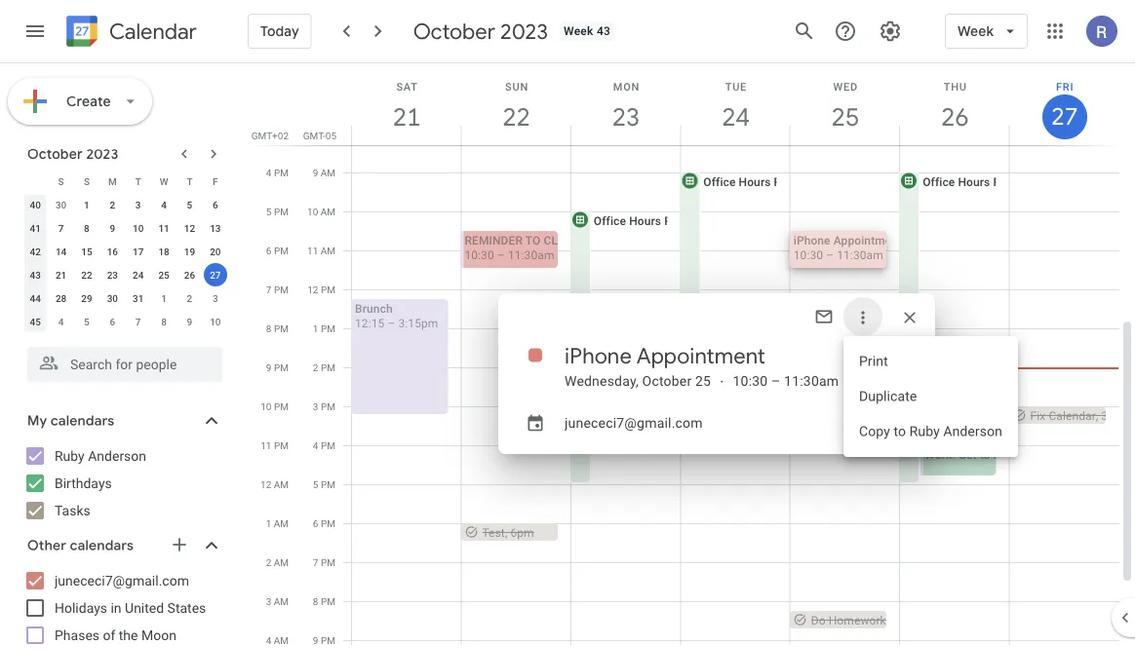 Task type: locate. For each thing, give the bounding box(es) containing it.
2 s from the left
[[84, 176, 90, 187]]

grid
[[250, 63, 1136, 646]]

pm right 3 am
[[321, 596, 336, 608]]

1 horizontal spatial 24
[[721, 101, 749, 133]]

october down iphone appointment heading
[[642, 373, 692, 389]]

1 am
[[266, 518, 289, 530]]

11 for 11 pm
[[261, 440, 272, 452]]

29
[[81, 293, 92, 304]]

1 horizontal spatial anderson
[[944, 424, 1003, 440]]

5 pm
[[266, 206, 289, 218], [313, 479, 336, 491]]

1 horizontal spatial t
[[187, 176, 193, 187]]

2
[[110, 199, 115, 211], [187, 293, 192, 304], [313, 362, 319, 374], [266, 557, 271, 569]]

row group containing 40
[[22, 193, 228, 334]]

it!
[[994, 448, 1004, 462]]

1 horizontal spatial to
[[980, 448, 991, 462]]

6
[[213, 199, 218, 211], [266, 245, 272, 257], [110, 316, 115, 328], [313, 518, 319, 530]]

30 right "40"
[[55, 199, 67, 211]]

office hours remade button
[[679, 172, 818, 407], [899, 172, 1037, 485], [570, 211, 708, 485], [789, 328, 927, 407]]

26 inside column header
[[940, 101, 968, 133]]

pm left 10 am
[[274, 206, 289, 218]]

rescheduled
[[727, 360, 808, 374]]

t
[[135, 176, 141, 187], [187, 176, 193, 187]]

week inside popup button
[[958, 22, 994, 40]]

0 vertical spatial ruby
[[910, 424, 940, 440]]

23 down the mon
[[611, 101, 639, 133]]

1 horizontal spatial 26
[[940, 101, 968, 133]]

office
[[704, 175, 736, 189], [923, 175, 955, 189], [594, 214, 626, 228], [813, 331, 846, 345]]

27 down 20
[[210, 269, 221, 281]]

1 s from the left
[[58, 176, 64, 187]]

12 element
[[178, 217, 201, 240]]

4 pm down 3 pm
[[313, 440, 336, 452]]

6 pm left 11 am
[[266, 245, 289, 257]]

2 inside november 2 element
[[187, 293, 192, 304]]

1 horizontal spatial junececi7@gmail.com
[[565, 415, 703, 431]]

3
[[135, 199, 141, 211], [213, 293, 218, 304], [313, 401, 319, 413], [266, 596, 271, 608]]

november 10 element
[[204, 310, 227, 334]]

work! get to it!
[[925, 448, 1004, 462]]

add other calendars image
[[170, 536, 189, 555]]

17
[[133, 246, 144, 258]]

0 vertical spatial calendar
[[109, 18, 197, 45]]

21 up '28'
[[55, 269, 67, 281]]

21 down sat
[[392, 101, 420, 133]]

6 row from the top
[[22, 287, 228, 310]]

am down 05
[[321, 167, 336, 179]]

1 horizontal spatial s
[[84, 176, 90, 187]]

1 horizontal spatial 21
[[392, 101, 420, 133]]

0 horizontal spatial 26
[[184, 269, 195, 281]]

week up thu
[[958, 22, 994, 40]]

2 vertical spatial 12
[[261, 479, 271, 491]]

2 vertical spatial 11
[[261, 440, 272, 452]]

calendars for my calendars
[[51, 413, 114, 430]]

am for 1 am
[[274, 518, 289, 530]]

0 vertical spatial 43
[[597, 24, 611, 38]]

0 horizontal spatial 27
[[210, 269, 221, 281]]

s
[[58, 176, 64, 187], [84, 176, 90, 187]]

4 pm down gmt+02
[[266, 167, 289, 179]]

1 vertical spatial 30
[[107, 293, 118, 304]]

2023 up m
[[86, 145, 118, 163]]

gmt+02
[[251, 130, 289, 141]]

0 horizontal spatial 2023
[[86, 145, 118, 163]]

10 up 11 am
[[307, 206, 318, 218]]

1 down 12 am on the left bottom of page
[[266, 518, 271, 530]]

11 up 18 at top left
[[158, 222, 169, 234]]

create
[[66, 93, 111, 110]]

1 vertical spatial ,
[[505, 526, 508, 540]]

tasks
[[55, 503, 90, 519]]

week up 23 column header
[[564, 24, 594, 38]]

11 am
[[307, 245, 336, 257]]

2 vertical spatial ,
[[887, 614, 889, 628]]

0 horizontal spatial 25
[[158, 269, 169, 281]]

october 2023
[[413, 18, 548, 45], [27, 145, 118, 163]]

20 element
[[204, 240, 227, 263]]

0 vertical spatial calendars
[[51, 413, 114, 430]]

am up 12 pm
[[321, 245, 336, 257]]

row containing 45
[[22, 310, 228, 334]]

0 horizontal spatial 24
[[133, 269, 144, 281]]

21
[[392, 101, 420, 133], [55, 269, 67, 281]]

sat 21
[[392, 80, 420, 133]]

office hours remade
[[704, 175, 818, 189], [923, 175, 1037, 189], [594, 214, 708, 228], [813, 331, 927, 345]]

in
[[111, 600, 122, 617]]

essay
[[770, 390, 801, 403]]

1 down 25 element
[[161, 293, 167, 304]]

grid containing 21
[[250, 63, 1136, 646]]

0 horizontal spatial week
[[564, 24, 594, 38]]

43 inside october 2023 grid
[[30, 269, 41, 281]]

1 horizontal spatial ruby
[[910, 424, 940, 440]]

11 pm
[[261, 440, 289, 452]]

23 down "16"
[[107, 269, 118, 281]]

today button
[[248, 8, 312, 55]]

25 left ⋅
[[696, 373, 711, 389]]

hours
[[739, 175, 771, 189], [958, 175, 991, 189], [629, 214, 661, 228], [849, 331, 881, 345]]

campus
[[634, 360, 678, 374]]

1 horizontal spatial ,
[[887, 614, 889, 628]]

october 2023 grid
[[19, 170, 228, 334]]

week for week
[[958, 22, 994, 40]]

2 horizontal spatial 11
[[307, 245, 318, 257]]

0 vertical spatial 24
[[721, 101, 749, 133]]

1 vertical spatial 6 pm
[[313, 518, 336, 530]]

12 up 19
[[184, 222, 195, 234]]

25 link
[[823, 95, 868, 140]]

0 horizontal spatial october 2023
[[27, 145, 118, 163]]

sat
[[396, 80, 418, 93]]

10 up 17
[[133, 222, 144, 234]]

15 element
[[75, 240, 98, 263]]

work! get to it! button
[[921, 446, 1132, 476]]

pm down 2 pm
[[321, 401, 336, 413]]

0 horizontal spatial 21
[[55, 269, 67, 281]]

pm right 2 am
[[321, 557, 336, 569]]

calendars
[[51, 413, 114, 430], [70, 538, 134, 555]]

26 down 19
[[184, 269, 195, 281]]

43
[[597, 24, 611, 38], [30, 269, 41, 281]]

row group
[[22, 193, 228, 334]]

0 horizontal spatial ruby
[[55, 448, 85, 464]]

1 vertical spatial 24
[[133, 269, 144, 281]]

10:30 up email event details image
[[794, 248, 823, 262]]

1 horizontal spatial october 2023
[[413, 18, 548, 45]]

row containing 41
[[22, 217, 228, 240]]

9 pm
[[266, 362, 289, 374]]

4 pm
[[266, 167, 289, 179], [313, 440, 336, 452]]

5 row from the top
[[22, 263, 228, 287]]

w
[[160, 176, 168, 187]]

6 down 30 element
[[110, 316, 115, 328]]

7 pm
[[266, 284, 289, 296], [313, 557, 336, 569]]

11 for 11
[[158, 222, 169, 234]]

24 inside october 2023 grid
[[133, 269, 144, 281]]

14 element
[[49, 240, 73, 263]]

0 horizontal spatial appointment
[[637, 342, 766, 370]]

0 vertical spatial iphone
[[794, 234, 831, 247]]

2 up 3 am
[[266, 557, 271, 569]]

1 horizontal spatial appointment
[[834, 234, 903, 247]]

0 horizontal spatial 8 pm
[[266, 323, 289, 335]]

holidays in united states
[[55, 600, 206, 617]]

1 vertical spatial 43
[[30, 269, 41, 281]]

1 horizontal spatial 30
[[107, 293, 118, 304]]

ruby inside menu
[[910, 424, 940, 440]]

1 vertical spatial 22
[[81, 269, 92, 281]]

Search for people text field
[[39, 347, 211, 382]]

24 down 17
[[133, 269, 144, 281]]

1 horizontal spatial 25
[[696, 373, 711, 389]]

7 row from the top
[[22, 310, 228, 334]]

iphone up the wednesday,
[[565, 342, 632, 370]]

am down 9 am
[[321, 206, 336, 218]]

7 right 2 am
[[313, 557, 319, 569]]

1 t from the left
[[135, 176, 141, 187]]

0 vertical spatial 27
[[1050, 101, 1077, 132]]

1 vertical spatial appointment
[[637, 342, 766, 370]]

1 horizontal spatial calendar
[[1049, 409, 1096, 423]]

4 down gmt+02
[[266, 167, 272, 179]]

0 vertical spatial anderson
[[944, 424, 1003, 440]]

1 horizontal spatial week
[[958, 22, 994, 40]]

week
[[958, 22, 994, 40], [564, 24, 594, 38]]

2 row from the top
[[22, 193, 228, 217]]

4
[[266, 167, 272, 179], [161, 199, 167, 211], [58, 316, 64, 328], [313, 440, 319, 452]]

reminder
[[465, 234, 523, 247]]

pm up 10 pm
[[274, 362, 289, 374]]

0 horizontal spatial 43
[[30, 269, 41, 281]]

1 horizontal spatial 23
[[611, 101, 639, 133]]

3 for 3 am
[[266, 596, 271, 608]]

None search field
[[0, 339, 242, 382]]

25 column header
[[790, 63, 901, 145]]

8 up 15 element
[[84, 222, 90, 234]]

0 horizontal spatial t
[[135, 176, 141, 187]]

25 down 18 at top left
[[158, 269, 169, 281]]

, right 'do'
[[887, 614, 889, 628]]

22 element
[[75, 263, 98, 287]]

1 row from the top
[[22, 170, 228, 193]]

work
[[723, 390, 750, 403]]

november 8 element
[[152, 310, 176, 334]]

other calendars
[[27, 538, 134, 555]]

21 element
[[49, 263, 73, 287]]

12:15
[[355, 317, 385, 330]]

row
[[22, 170, 228, 193], [22, 193, 228, 217], [22, 217, 228, 240], [22, 240, 228, 263], [22, 263, 228, 287], [22, 287, 228, 310], [22, 310, 228, 334]]

2023 up sun
[[501, 18, 548, 45]]

13 element
[[204, 217, 227, 240]]

am up 2 am
[[274, 518, 289, 530]]

4 down 28 element
[[58, 316, 64, 328]]

30 up the november 6 'element'
[[107, 293, 118, 304]]

11 inside october 2023 grid
[[158, 222, 169, 234]]

25 inside wed 25
[[831, 101, 858, 133]]

am for 10 am
[[321, 206, 336, 218]]

0 vertical spatial 8 pm
[[266, 323, 289, 335]]

1 horizontal spatial 22
[[501, 101, 529, 133]]

calendars for other calendars
[[70, 538, 134, 555]]

1 vertical spatial anderson
[[88, 448, 146, 464]]

3 down 2 am
[[266, 596, 271, 608]]

1 horizontal spatial 4 pm
[[313, 440, 336, 452]]

2 horizontal spatial october
[[642, 373, 692, 389]]

– inside brunch 12:15 – 3:15pm
[[388, 317, 395, 330]]

10 down november 3 element
[[210, 316, 221, 328]]

am down 2 am
[[274, 596, 289, 608]]

am
[[321, 167, 336, 179], [321, 206, 336, 218], [321, 245, 336, 257], [274, 479, 289, 491], [274, 518, 289, 530], [274, 557, 289, 569], [274, 596, 289, 608]]

31 element
[[127, 287, 150, 310]]

0 horizontal spatial anderson
[[88, 448, 146, 464]]

s up 'september 30' element
[[58, 176, 64, 187]]

iphone appointment heading
[[565, 342, 766, 370]]

3 up the 10 element
[[135, 199, 141, 211]]

remade
[[774, 175, 818, 189], [994, 175, 1037, 189], [664, 214, 708, 228], [884, 331, 927, 345]]

19 element
[[178, 240, 201, 263]]

23 element
[[101, 263, 124, 287]]

1 horizontal spatial 5 pm
[[313, 479, 336, 491]]

calendar right fix
[[1049, 409, 1096, 423]]

1 vertical spatial 25
[[158, 269, 169, 281]]

phases of the moon
[[55, 628, 176, 644]]

, for do homework ,
[[887, 614, 889, 628]]

22 down sun
[[501, 101, 529, 133]]

8 pm up 9 pm
[[266, 323, 289, 335]]

1 vertical spatial 23
[[107, 269, 118, 281]]

6 pm right 1 am
[[313, 518, 336, 530]]

27 down fri
[[1050, 101, 1077, 132]]

row containing 42
[[22, 240, 228, 263]]

7 pm left 12 pm
[[266, 284, 289, 296]]

9 for 9 am
[[313, 167, 318, 179]]

0 vertical spatial 23
[[611, 101, 639, 133]]

0 horizontal spatial october
[[27, 145, 83, 163]]

iphone inside 'work on essay iphone appointment 10:30 – 11:30am'
[[794, 234, 831, 247]]

1 vertical spatial 7 pm
[[313, 557, 336, 569]]

1 vertical spatial 21
[[55, 269, 67, 281]]

3 down 27 cell
[[213, 293, 218, 304]]

9 down gmt-
[[313, 167, 318, 179]]

0 horizontal spatial 22
[[81, 269, 92, 281]]

row containing 43
[[22, 263, 228, 287]]

3 row from the top
[[22, 217, 228, 240]]

– down reminder in the top of the page
[[497, 248, 505, 262]]

calendar up create
[[109, 18, 197, 45]]

menu
[[844, 337, 1018, 458]]

0 vertical spatial to
[[894, 424, 906, 440]]

4 row from the top
[[22, 240, 228, 263]]

0 horizontal spatial 30
[[55, 199, 67, 211]]

1 horizontal spatial iphone
[[794, 234, 831, 247]]

– up "essay"
[[772, 373, 781, 389]]

row group inside october 2023 grid
[[22, 193, 228, 334]]

1 vertical spatial 11
[[307, 245, 318, 257]]

appointment
[[834, 234, 903, 247], [637, 342, 766, 370]]

2 horizontal spatial 10:30
[[794, 248, 823, 262]]

12 pm
[[308, 284, 336, 296]]

27, today element
[[204, 263, 227, 287]]

1 vertical spatial october 2023
[[27, 145, 118, 163]]

2 horizontal spatial ,
[[1096, 409, 1099, 423]]

0 vertical spatial 25
[[831, 101, 858, 133]]

27
[[1050, 101, 1077, 132], [210, 269, 221, 281]]

pm right 12 am on the left bottom of page
[[321, 479, 336, 491]]

0 horizontal spatial s
[[58, 176, 64, 187]]

gmt-
[[303, 130, 326, 141]]

10:30 down reminder in the top of the page
[[465, 248, 494, 262]]

0 vertical spatial appointment
[[834, 234, 903, 247]]

43 up 44
[[30, 269, 41, 281]]

november 2 element
[[178, 287, 201, 310]]

calendars down "tasks"
[[70, 538, 134, 555]]

calendars up "ruby anderson"
[[51, 413, 114, 430]]

9 down november 2 element
[[187, 316, 192, 328]]

5 pm right 12 am on the left bottom of page
[[313, 479, 336, 491]]

gmt-05
[[303, 130, 337, 141]]

junececi7@gmail.com
[[565, 415, 703, 431], [55, 573, 189, 589]]

11
[[158, 222, 169, 234], [307, 245, 318, 257], [261, 440, 272, 452]]

10 for 10 pm
[[261, 401, 272, 413]]

pm
[[274, 167, 289, 179], [274, 206, 289, 218], [274, 245, 289, 257], [274, 284, 289, 296], [321, 284, 336, 296], [274, 323, 289, 335], [321, 323, 336, 335], [274, 362, 289, 374], [321, 362, 336, 374], [274, 401, 289, 413], [321, 401, 336, 413], [274, 440, 289, 452], [321, 440, 336, 452], [321, 479, 336, 491], [321, 518, 336, 530], [321, 557, 336, 569], [321, 596, 336, 608]]

6pm
[[511, 526, 534, 540]]

1 down 12 pm
[[313, 323, 319, 335]]

calendar element
[[62, 12, 197, 55]]

3 for november 3 element
[[213, 293, 218, 304]]

21 link
[[385, 95, 429, 140]]

november 7 element
[[127, 310, 150, 334]]

do homework ,
[[811, 614, 892, 628]]

junececi7@gmail.com up in at the left bottom of page
[[55, 573, 189, 589]]

calendars inside dropdown button
[[51, 413, 114, 430]]

16
[[107, 246, 118, 258]]

ruby inside my calendars list
[[55, 448, 85, 464]]

13
[[210, 222, 221, 234]]

to right copy
[[894, 424, 906, 440]]

november 1 element
[[152, 287, 176, 310]]

2 for november 2 element
[[187, 293, 192, 304]]

12 inside october 2023 grid
[[184, 222, 195, 234]]

6 left 11 am
[[266, 245, 272, 257]]

t right w
[[187, 176, 193, 187]]

anderson
[[944, 424, 1003, 440], [88, 448, 146, 464]]

8 pm right 3 am
[[313, 596, 336, 608]]

0 horizontal spatial to
[[894, 424, 906, 440]]

0 horizontal spatial 10:30
[[465, 248, 494, 262]]

meeting up work
[[681, 360, 724, 374]]

s left m
[[84, 176, 90, 187]]

calendar heading
[[105, 18, 197, 45]]

1 horizontal spatial 2023
[[501, 18, 548, 45]]

10 element
[[127, 217, 150, 240]]

appointment inside "iphone appointment wednesday, october 25 ⋅ 10:30 – 11:30am"
[[637, 342, 766, 370]]

appointment inside 'work on essay iphone appointment 10:30 – 11:30am'
[[834, 234, 903, 247]]

23 inside the mon 23
[[611, 101, 639, 133]]

8 right 3 am
[[313, 596, 319, 608]]

26 column header
[[900, 63, 1010, 145]]

1 vertical spatial 27
[[210, 269, 221, 281]]

anderson up get
[[944, 424, 1003, 440]]

mon 23
[[611, 80, 640, 133]]

0 horizontal spatial iphone
[[565, 342, 632, 370]]

1:45pm
[[634, 375, 674, 389]]

31
[[133, 293, 144, 304]]

0 horizontal spatial junececi7@gmail.com
[[55, 573, 189, 589]]

1 horizontal spatial 6 pm
[[313, 518, 336, 530]]

9 for 9 pm
[[266, 362, 272, 374]]

1 horizontal spatial 10:30
[[733, 373, 768, 389]]

11:30am inside 'work on essay iphone appointment 10:30 – 11:30am'
[[837, 248, 884, 262]]

2 t from the left
[[187, 176, 193, 187]]

2 vertical spatial 25
[[696, 373, 711, 389]]

pm down 10 pm
[[274, 440, 289, 452]]

iphone
[[794, 234, 831, 247], [565, 342, 632, 370]]

meeting
[[596, 351, 639, 364], [681, 360, 724, 374]]

appointment up email event details image
[[834, 234, 903, 247]]

1 horizontal spatial meeting
[[681, 360, 724, 374]]

calendars inside dropdown button
[[70, 538, 134, 555]]

5 pm left 10 am
[[266, 206, 289, 218]]

27 cell
[[203, 263, 228, 287]]

m
[[108, 176, 117, 187]]

10:30 up on
[[733, 373, 768, 389]]

0 vertical spatial 4 pm
[[266, 167, 289, 179]]

1 horizontal spatial 11
[[261, 440, 272, 452]]

16 element
[[101, 240, 124, 263]]

27 column header
[[1009, 63, 1120, 145]]

– up email event details image
[[826, 248, 834, 262]]

ruby anderson
[[55, 448, 146, 464]]

pm up 2 pm
[[321, 323, 336, 335]]

2 right 9 pm
[[313, 362, 319, 374]]

0 vertical spatial 5 pm
[[266, 206, 289, 218]]

6 down f
[[213, 199, 218, 211]]

23
[[611, 101, 639, 133], [107, 269, 118, 281]]

1 vertical spatial 2023
[[86, 145, 118, 163]]

– inside the reminder to clean 10:30 – 11:30am
[[497, 248, 505, 262]]

1 vertical spatial 26
[[184, 269, 195, 281]]

0 vertical spatial 22
[[501, 101, 529, 133]]

meeting up the wednesday,
[[596, 351, 639, 364]]



Task type: describe. For each thing, give the bounding box(es) containing it.
28
[[55, 293, 67, 304]]

14
[[55, 246, 67, 258]]

sun 22
[[501, 80, 529, 133]]

2 am
[[266, 557, 289, 569]]

12 am
[[261, 479, 289, 491]]

12 for 12 pm
[[308, 284, 319, 296]]

copy to ruby anderson
[[859, 424, 1003, 440]]

23 inside 23 element
[[107, 269, 118, 281]]

10:30 inside "iphone appointment wednesday, october 25 ⋅ 10:30 – 11:30am"
[[733, 373, 768, 389]]

0 vertical spatial junececi7@gmail.com
[[565, 415, 703, 431]]

states
[[167, 600, 206, 617]]

fri
[[1057, 80, 1074, 93]]

10:30 inside the reminder to clean 10:30 – 11:30am
[[465, 248, 494, 262]]

november 6 element
[[101, 310, 124, 334]]

⋅
[[719, 373, 725, 389]]

other calendars button
[[4, 531, 242, 562]]

meeting campus meeting rescheduled 1:45pm
[[596, 351, 808, 389]]

27 inside cell
[[210, 269, 221, 281]]

21 inside column header
[[392, 101, 420, 133]]

10 pm
[[261, 401, 289, 413]]

tue
[[725, 80, 747, 93]]

, for fix calendar , 3pm
[[1096, 409, 1099, 423]]

copy
[[859, 424, 891, 440]]

pm left 11 am
[[274, 245, 289, 257]]

9 up 16 element
[[110, 222, 115, 234]]

holidays
[[55, 600, 107, 617]]

24 element
[[127, 263, 150, 287]]

my
[[27, 413, 47, 430]]

week 43
[[564, 24, 611, 38]]

10 am
[[307, 206, 336, 218]]

pm down 3 pm
[[321, 440, 336, 452]]

row containing 44
[[22, 287, 228, 310]]

10:30 inside 'work on essay iphone appointment 10:30 – 11:30am'
[[794, 248, 823, 262]]

main drawer image
[[23, 20, 47, 43]]

birthdays
[[55, 476, 112, 492]]

email event details image
[[815, 307, 834, 327]]

mon
[[613, 80, 640, 93]]

duplicate
[[859, 389, 917, 405]]

1 horizontal spatial 43
[[597, 24, 611, 38]]

september 30 element
[[49, 193, 73, 217]]

1 vertical spatial 4 pm
[[313, 440, 336, 452]]

23 link
[[604, 95, 649, 140]]

reminder to clean 10:30 – 11:30am
[[465, 234, 581, 262]]

november 5 element
[[75, 310, 98, 334]]

thu
[[944, 80, 968, 93]]

1 for november 1 element
[[161, 293, 167, 304]]

today
[[260, 22, 299, 40]]

united
[[125, 600, 164, 617]]

test
[[482, 526, 505, 540]]

other
[[27, 538, 66, 555]]

2 for 2 pm
[[313, 362, 319, 374]]

45
[[30, 316, 41, 328]]

7 down 'september 30' element
[[58, 222, 64, 234]]

19
[[184, 246, 195, 258]]

7 down 31 element in the top of the page
[[135, 316, 141, 328]]

11:30am inside "iphone appointment wednesday, october 25 ⋅ 10:30 – 11:30am"
[[784, 373, 839, 389]]

4 up 11 element
[[161, 199, 167, 211]]

11 for 11 am
[[307, 245, 318, 257]]

the
[[119, 628, 138, 644]]

week for week 43
[[564, 24, 594, 38]]

9 am
[[313, 167, 336, 179]]

brunch 12:15 – 3:15pm
[[355, 302, 438, 330]]

am for 11 am
[[321, 245, 336, 257]]

pm up 3 pm
[[321, 362, 336, 374]]

05
[[326, 130, 337, 141]]

menu containing print
[[844, 337, 1018, 458]]

9 for november 9 element
[[187, 316, 192, 328]]

anderson inside my calendars list
[[88, 448, 146, 464]]

0 horizontal spatial meeting
[[596, 351, 639, 364]]

1 vertical spatial 5 pm
[[313, 479, 336, 491]]

november 4 element
[[49, 310, 73, 334]]

2 pm
[[313, 362, 336, 374]]

pm down gmt+02
[[274, 167, 289, 179]]

29 element
[[75, 287, 98, 310]]

pm left 12 pm
[[274, 284, 289, 296]]

10 for the 10 element
[[133, 222, 144, 234]]

thu 26
[[940, 80, 968, 133]]

22 inside october 2023 grid
[[81, 269, 92, 281]]

26 element
[[178, 263, 201, 287]]

44
[[30, 293, 41, 304]]

clean
[[544, 234, 581, 247]]

26 link
[[933, 95, 978, 140]]

row containing s
[[22, 170, 228, 193]]

pm up 9 pm
[[274, 323, 289, 335]]

print
[[859, 354, 888, 370]]

28 element
[[49, 287, 73, 310]]

1 for 1 pm
[[313, 323, 319, 335]]

8 down november 1 element
[[161, 316, 167, 328]]

am for 3 am
[[274, 596, 289, 608]]

am for 12 am
[[274, 479, 289, 491]]

to inside work! get to it! button
[[980, 448, 991, 462]]

22 column header
[[461, 63, 572, 145]]

0 horizontal spatial 5 pm
[[266, 206, 289, 218]]

3 for 3 pm
[[313, 401, 319, 413]]

moon
[[141, 628, 176, 644]]

5 down 29 element at the left top
[[84, 316, 90, 328]]

junececi7@gmail.com inside other calendars list
[[55, 573, 189, 589]]

to
[[526, 234, 541, 247]]

24 link
[[714, 95, 758, 140]]

my calendars
[[27, 413, 114, 430]]

– inside "iphone appointment wednesday, october 25 ⋅ 10:30 – 11:30am"
[[772, 373, 781, 389]]

1 right 'september 30' element
[[84, 199, 90, 211]]

settings menu image
[[879, 20, 902, 43]]

1 vertical spatial 8 pm
[[313, 596, 336, 608]]

fix calendar , 3pm
[[1031, 409, 1125, 423]]

get
[[959, 448, 977, 462]]

pm down 9 pm
[[274, 401, 289, 413]]

0 vertical spatial 6 pm
[[266, 245, 289, 257]]

10 for 10 am
[[307, 206, 318, 218]]

– inside 'work on essay iphone appointment 10:30 – 11:30am'
[[826, 248, 834, 262]]

iphone inside "iphone appointment wednesday, october 25 ⋅ 10:30 – 11:30am"
[[565, 342, 632, 370]]

30 for 30 element
[[107, 293, 118, 304]]

other calendars list
[[4, 566, 242, 646]]

tue 24
[[721, 80, 749, 133]]

1 horizontal spatial 7 pm
[[313, 557, 336, 569]]

24 column header
[[680, 63, 791, 145]]

on
[[753, 390, 767, 403]]

am for 2 am
[[274, 557, 289, 569]]

1 vertical spatial october
[[27, 145, 83, 163]]

fix
[[1031, 409, 1046, 423]]

pm right 1 am
[[321, 518, 336, 530]]

6 right 1 am
[[313, 518, 319, 530]]

6 inside 'element'
[[110, 316, 115, 328]]

21 inside october 2023 grid
[[55, 269, 67, 281]]

4 down 3 pm
[[313, 440, 319, 452]]

18 element
[[152, 240, 176, 263]]

work on essay button
[[702, 387, 846, 405]]

work!
[[925, 448, 956, 462]]

22 inside column header
[[501, 101, 529, 133]]

november 3 element
[[204, 287, 227, 310]]

meeting button
[[592, 348, 656, 385]]

iphone appointment wednesday, october 25 ⋅ 10:30 – 11:30am
[[565, 342, 839, 389]]

15
[[81, 246, 92, 258]]

7 left 12 pm
[[266, 284, 272, 296]]

phases
[[55, 628, 100, 644]]

my calendars button
[[4, 406, 242, 437]]

0 vertical spatial october 2023
[[413, 18, 548, 45]]

2 for 2 am
[[266, 557, 271, 569]]

10 for november 10 element
[[210, 316, 221, 328]]

11 element
[[152, 217, 176, 240]]

42
[[30, 246, 41, 258]]

21 column header
[[351, 63, 462, 145]]

work on essay iphone appointment 10:30 – 11:30am
[[723, 234, 903, 403]]

25 element
[[152, 263, 176, 287]]

test , 6pm
[[482, 526, 534, 540]]

8 up 9 pm
[[266, 323, 272, 335]]

30 element
[[101, 287, 124, 310]]

am for 9 am
[[321, 167, 336, 179]]

24 inside column header
[[721, 101, 749, 133]]

homework
[[829, 614, 887, 628]]

of
[[103, 628, 115, 644]]

18
[[158, 246, 169, 258]]

1 horizontal spatial october
[[413, 18, 496, 45]]

22 link
[[494, 95, 539, 140]]

3pm
[[1102, 409, 1125, 423]]

0 vertical spatial 7 pm
[[266, 284, 289, 296]]

pm up 1 pm
[[321, 284, 336, 296]]

27 inside column header
[[1050, 101, 1077, 132]]

41
[[30, 222, 41, 234]]

26 inside october 2023 grid
[[184, 269, 195, 281]]

11:30am inside the reminder to clean 10:30 – 11:30am
[[508, 248, 555, 262]]

25 inside row group
[[158, 269, 169, 281]]

1 vertical spatial calendar
[[1049, 409, 1096, 423]]

2 down m
[[110, 199, 115, 211]]

wed 25
[[831, 80, 859, 133]]

1 for 1 am
[[266, 518, 271, 530]]

0 horizontal spatial calendar
[[109, 18, 197, 45]]

12 for 12
[[184, 222, 195, 234]]

row containing 40
[[22, 193, 228, 217]]

23 column header
[[571, 63, 681, 145]]

week button
[[945, 8, 1028, 55]]

0 horizontal spatial 4 pm
[[266, 167, 289, 179]]

sun
[[505, 80, 529, 93]]

brunch
[[355, 302, 393, 316]]

5 right 12 am on the left bottom of page
[[313, 479, 319, 491]]

5 left 10 am
[[266, 206, 272, 218]]

create button
[[8, 78, 152, 125]]

30 for 'september 30' element
[[55, 199, 67, 211]]

october inside "iphone appointment wednesday, october 25 ⋅ 10:30 – 11:30am"
[[642, 373, 692, 389]]

my calendars list
[[4, 441, 242, 527]]

25 inside "iphone appointment wednesday, october 25 ⋅ 10:30 – 11:30am"
[[696, 373, 711, 389]]

november 9 element
[[178, 310, 201, 334]]

17 element
[[127, 240, 150, 263]]

f
[[213, 176, 218, 187]]

40
[[30, 199, 41, 211]]

5 up 12 element
[[187, 199, 192, 211]]

3 am
[[266, 596, 289, 608]]

0 vertical spatial 2023
[[501, 18, 548, 45]]

12 for 12 am
[[261, 479, 271, 491]]

3 pm
[[313, 401, 336, 413]]



Task type: vqa. For each thing, say whether or not it's contained in the screenshot.


